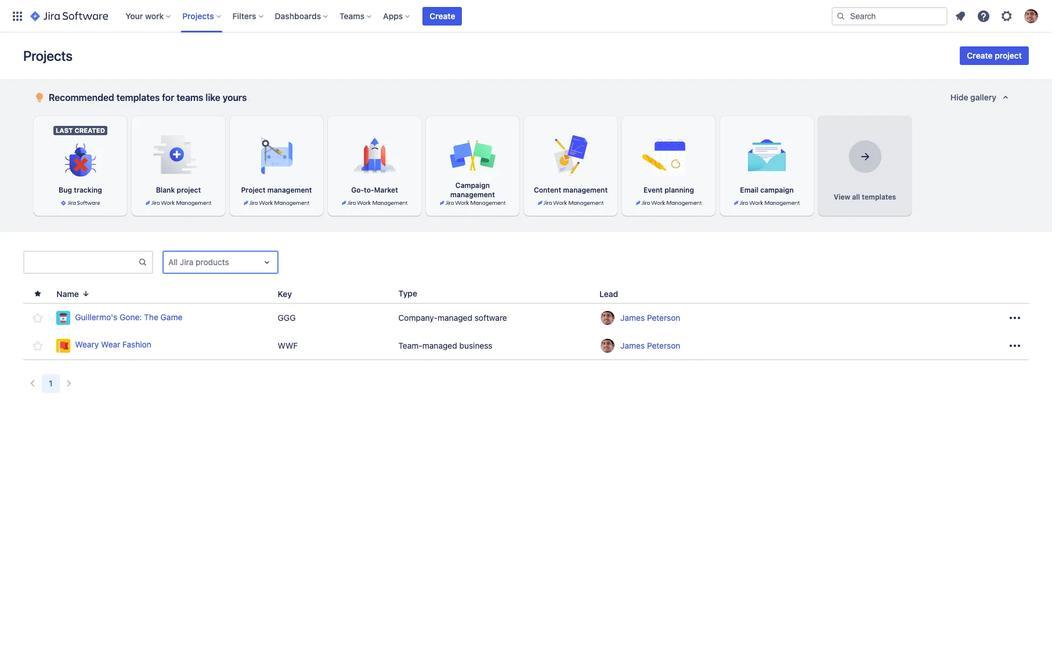Task type: describe. For each thing, give the bounding box(es) containing it.
previous image
[[26, 377, 39, 391]]

guillermo's gone: the game
[[75, 312, 182, 322]]

management for content
[[563, 186, 608, 194]]

bug tracking
[[59, 186, 102, 194]]

type
[[398, 288, 417, 298]]

james for business
[[621, 340, 645, 350]]

more image
[[1008, 311, 1022, 325]]

event
[[644, 186, 663, 194]]

teams
[[177, 92, 203, 103]]

ggg
[[278, 313, 296, 323]]

software
[[475, 313, 507, 323]]

hide
[[951, 92, 968, 102]]

weary wear fashion
[[75, 340, 151, 349]]

create project button
[[960, 46, 1029, 65]]

view
[[834, 193, 850, 201]]

event planning
[[644, 186, 694, 194]]

recommended templates for teams like yours
[[49, 92, 247, 103]]

team-managed business
[[398, 340, 492, 350]]

help image
[[977, 9, 991, 23]]

primary element
[[7, 0, 832, 32]]

james peterson for company-managed software
[[621, 313, 680, 323]]

project management
[[241, 186, 312, 194]]

last created
[[56, 127, 105, 134]]

jira
[[180, 257, 193, 267]]

yours
[[223, 92, 247, 103]]

create button
[[423, 7, 462, 25]]

apps
[[383, 11, 403, 21]]

Search field
[[832, 7, 948, 25]]

james peterson link for company-managed software
[[621, 312, 680, 324]]

apps button
[[380, 7, 415, 25]]

bug
[[59, 186, 72, 194]]

appswitcher icon image
[[10, 9, 24, 23]]

all
[[168, 257, 178, 267]]

teams button
[[336, 7, 376, 25]]

email
[[740, 186, 759, 194]]

all jira products
[[168, 257, 229, 267]]

lead button
[[595, 287, 632, 300]]

settings image
[[1000, 9, 1014, 23]]

peterson for company-managed software
[[647, 313, 680, 323]]

banner containing your work
[[0, 0, 1052, 33]]

go-to-market button
[[328, 116, 421, 216]]

projects button
[[179, 7, 226, 25]]

gone:
[[120, 312, 142, 322]]

star guillermo's gone: the game image
[[31, 311, 45, 325]]

your work button
[[122, 7, 175, 25]]

dashboards button
[[271, 7, 333, 25]]

next image
[[62, 377, 76, 391]]

go-
[[351, 186, 364, 194]]

wwf
[[278, 340, 298, 350]]

campaign
[[456, 181, 490, 190]]

fashion
[[123, 340, 151, 349]]

company-managed software
[[398, 313, 507, 323]]

create project
[[967, 50, 1022, 60]]

managed for company-
[[438, 313, 472, 323]]

work
[[145, 11, 164, 21]]

project for create project
[[995, 50, 1022, 60]]

create for create project
[[967, 50, 993, 60]]

name button
[[52, 287, 95, 300]]

james peterson link for team-managed business
[[621, 340, 680, 351]]

teams
[[340, 11, 365, 21]]

recommended
[[49, 92, 114, 103]]

view all templates
[[834, 193, 896, 201]]

key button
[[273, 287, 306, 300]]

last
[[56, 127, 73, 134]]

guillermo's gone: the game link
[[57, 311, 268, 325]]

search image
[[836, 11, 846, 21]]

email campaign
[[740, 186, 794, 194]]

management for campaign
[[450, 190, 495, 199]]

0 horizontal spatial templates
[[116, 92, 160, 103]]



Task type: locate. For each thing, give the bounding box(es) containing it.
0 vertical spatial james peterson link
[[621, 312, 680, 324]]

open image
[[260, 255, 274, 269]]

projects right "work"
[[182, 11, 214, 21]]

projects
[[182, 11, 214, 21], [23, 48, 73, 64]]

dashboards
[[275, 11, 321, 21]]

go-to-market
[[351, 186, 398, 194]]

your work
[[126, 11, 164, 21]]

2 james peterson from the top
[[621, 340, 680, 350]]

templates right all
[[862, 193, 896, 201]]

team-
[[398, 340, 422, 350]]

project right blank
[[177, 186, 201, 194]]

1 horizontal spatial project
[[995, 50, 1022, 60]]

filters button
[[229, 7, 268, 25]]

the
[[144, 312, 158, 322]]

templates inside button
[[862, 193, 896, 201]]

products
[[196, 257, 229, 267]]

management down campaign
[[450, 190, 495, 199]]

key
[[278, 289, 292, 299]]

content management button
[[524, 116, 618, 216]]

1 vertical spatial james peterson link
[[621, 340, 680, 351]]

email campaign button
[[720, 116, 814, 216]]

projects inside popup button
[[182, 11, 214, 21]]

0 horizontal spatial project
[[177, 186, 201, 194]]

create for create
[[430, 11, 455, 21]]

managed down company-managed software
[[422, 340, 457, 350]]

created
[[75, 127, 105, 134]]

tracking
[[74, 186, 102, 194]]

1 vertical spatial james peterson
[[621, 340, 680, 350]]

campaign management
[[450, 181, 495, 199]]

company-
[[398, 313, 438, 323]]

0 vertical spatial managed
[[438, 313, 472, 323]]

jira software image
[[30, 9, 108, 23], [30, 9, 108, 23], [61, 200, 100, 207], [61, 200, 100, 207]]

project for blank project
[[177, 186, 201, 194]]

0 horizontal spatial management
[[267, 186, 312, 194]]

1
[[49, 378, 53, 388]]

project
[[995, 50, 1022, 60], [177, 186, 201, 194]]

1 vertical spatial james
[[621, 340, 645, 350]]

0 vertical spatial project
[[995, 50, 1022, 60]]

1 vertical spatial project
[[177, 186, 201, 194]]

managed up team-managed business
[[438, 313, 472, 323]]

james peterson link
[[621, 312, 680, 324], [621, 340, 680, 351]]

weary
[[75, 340, 99, 349]]

create inside "button"
[[967, 50, 993, 60]]

view all templates button
[[818, 116, 912, 216]]

market
[[374, 186, 398, 194]]

name
[[57, 289, 79, 299]]

projects down appswitcher icon
[[23, 48, 73, 64]]

2 horizontal spatial management
[[563, 186, 608, 194]]

james peterson for team-managed business
[[621, 340, 680, 350]]

0 horizontal spatial projects
[[23, 48, 73, 64]]

hide gallery
[[951, 92, 997, 102]]

project management button
[[230, 116, 323, 216]]

0 vertical spatial peterson
[[647, 313, 680, 323]]

campaign
[[760, 186, 794, 194]]

1 james peterson from the top
[[621, 313, 680, 323]]

create
[[430, 11, 455, 21], [967, 50, 993, 60]]

2 peterson from the top
[[647, 340, 680, 350]]

blank project button
[[132, 116, 225, 216]]

to-
[[364, 186, 374, 194]]

1 vertical spatial create
[[967, 50, 993, 60]]

project down settings icon
[[995, 50, 1022, 60]]

jira work management image
[[145, 200, 211, 207], [145, 200, 211, 207], [244, 200, 310, 207], [244, 200, 310, 207], [342, 200, 408, 207], [342, 200, 408, 207], [440, 200, 506, 207], [440, 200, 506, 207], [538, 200, 604, 207], [538, 200, 604, 207], [636, 200, 702, 207], [636, 200, 702, 207], [734, 200, 800, 207], [734, 200, 800, 207]]

create inside button
[[430, 11, 455, 21]]

1 button
[[42, 374, 60, 393]]

for
[[162, 92, 174, 103]]

project inside button
[[177, 186, 201, 194]]

more image
[[1008, 339, 1022, 353]]

your profile and settings image
[[1024, 9, 1038, 23]]

star weary wear fashion image
[[31, 339, 45, 353]]

business
[[459, 340, 492, 350]]

your
[[126, 11, 143, 21]]

campaign management button
[[426, 116, 519, 216]]

planning
[[665, 186, 694, 194]]

peterson
[[647, 313, 680, 323], [647, 340, 680, 350]]

project inside "button"
[[995, 50, 1022, 60]]

banner
[[0, 0, 1052, 33]]

1 vertical spatial peterson
[[647, 340, 680, 350]]

project
[[241, 186, 266, 194]]

blank project
[[156, 186, 201, 194]]

blank
[[156, 186, 175, 194]]

event planning button
[[622, 116, 716, 216]]

management right project
[[267, 186, 312, 194]]

all
[[852, 193, 860, 201]]

0 vertical spatial templates
[[116, 92, 160, 103]]

1 horizontal spatial templates
[[862, 193, 896, 201]]

james peterson
[[621, 313, 680, 323], [621, 340, 680, 350]]

create down help image
[[967, 50, 993, 60]]

like
[[206, 92, 220, 103]]

gallery
[[970, 92, 997, 102]]

1 horizontal spatial projects
[[182, 11, 214, 21]]

managed
[[438, 313, 472, 323], [422, 340, 457, 350]]

0 vertical spatial james peterson
[[621, 313, 680, 323]]

0 vertical spatial james
[[621, 313, 645, 323]]

game
[[161, 312, 182, 322]]

content
[[534, 186, 561, 194]]

1 vertical spatial templates
[[862, 193, 896, 201]]

james
[[621, 313, 645, 323], [621, 340, 645, 350]]

1 horizontal spatial create
[[967, 50, 993, 60]]

managed for team-
[[422, 340, 457, 350]]

notifications image
[[954, 9, 967, 23]]

management right content
[[563, 186, 608, 194]]

templates
[[116, 92, 160, 103], [862, 193, 896, 201]]

management for project
[[267, 186, 312, 194]]

wear
[[101, 340, 120, 349]]

filters
[[233, 11, 256, 21]]

hide gallery button
[[944, 88, 1020, 107]]

lead
[[600, 289, 618, 299]]

0 vertical spatial create
[[430, 11, 455, 21]]

0 vertical spatial projects
[[182, 11, 214, 21]]

1 vertical spatial projects
[[23, 48, 73, 64]]

create right apps popup button
[[430, 11, 455, 21]]

1 james from the top
[[621, 313, 645, 323]]

weary wear fashion link
[[57, 339, 268, 353]]

2 james from the top
[[621, 340, 645, 350]]

0 horizontal spatial create
[[430, 11, 455, 21]]

1 vertical spatial managed
[[422, 340, 457, 350]]

1 peterson from the top
[[647, 313, 680, 323]]

management inside button
[[563, 186, 608, 194]]

james for software
[[621, 313, 645, 323]]

management
[[267, 186, 312, 194], [563, 186, 608, 194], [450, 190, 495, 199]]

None text field
[[24, 254, 138, 270], [168, 257, 171, 268], [24, 254, 138, 270], [168, 257, 171, 268]]

guillermo's
[[75, 312, 117, 322]]

1 horizontal spatial management
[[450, 190, 495, 199]]

peterson for team-managed business
[[647, 340, 680, 350]]

content management
[[534, 186, 608, 194]]

1 james peterson link from the top
[[621, 312, 680, 324]]

2 james peterson link from the top
[[621, 340, 680, 351]]

templates left for
[[116, 92, 160, 103]]



Task type: vqa. For each thing, say whether or not it's contained in the screenshot.
Details
no



